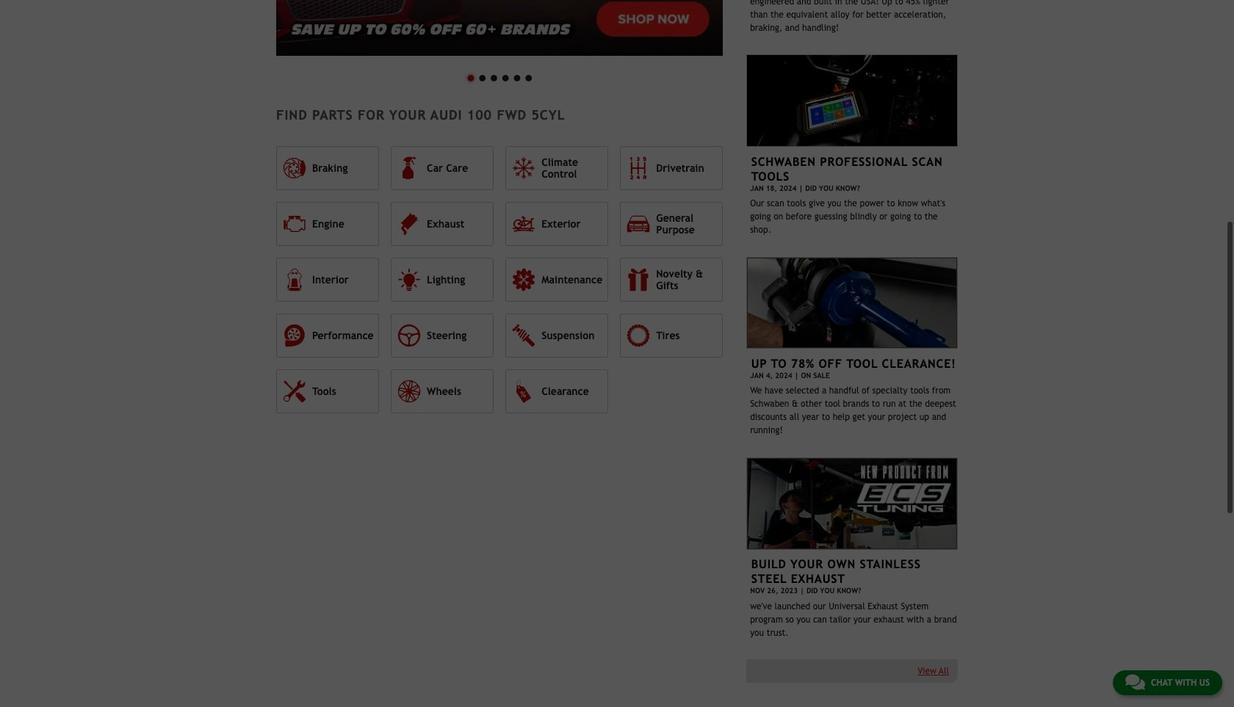 Task type: vqa. For each thing, say whether or not it's contained in the screenshot.
Build Your Own Stainless Steel Exhaust IMAGE
yes



Task type: describe. For each thing, give the bounding box(es) containing it.
up to 78% off tool clearance! image
[[747, 257, 958, 349]]



Task type: locate. For each thing, give the bounding box(es) containing it.
build your own stainless steel exhaust image
[[747, 458, 958, 550]]

generic - ecs spring sale image
[[276, 0, 723, 56]]

schwaben professional scan tools image
[[747, 55, 958, 147]]



